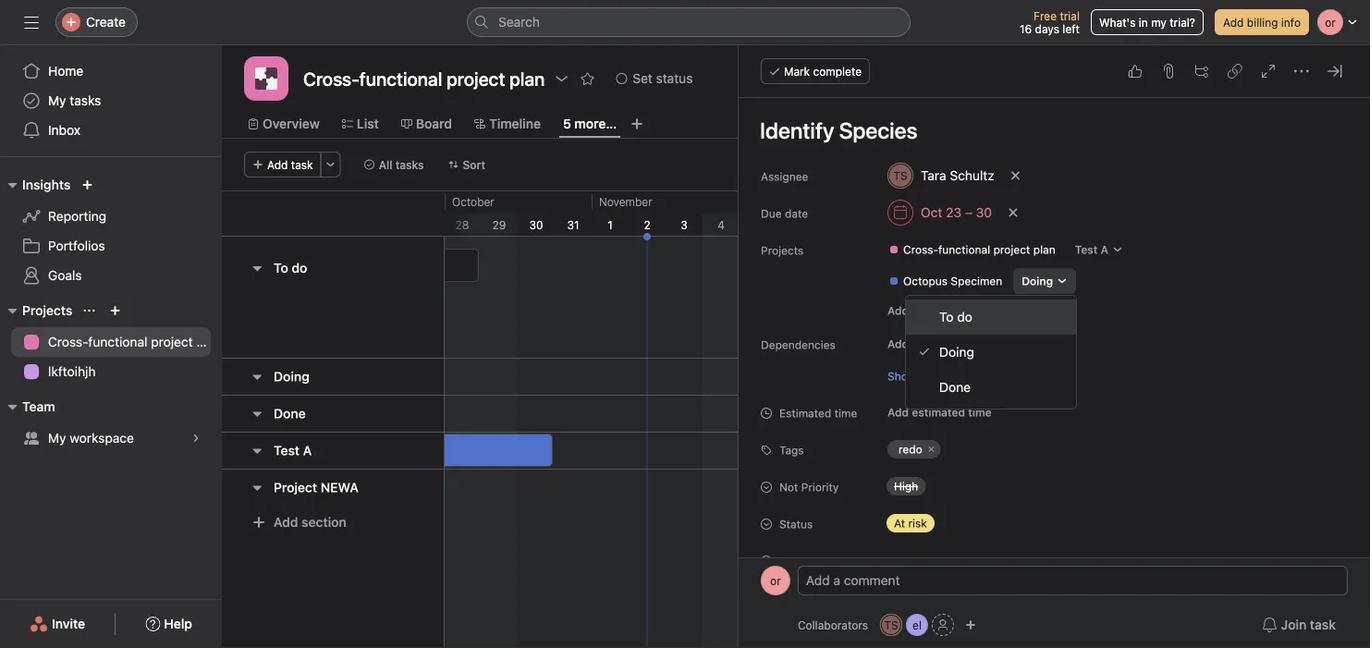 Task type: vqa. For each thing, say whether or not it's contained in the screenshot.
bottommost first
no



Task type: locate. For each thing, give the bounding box(es) containing it.
my tasks
[[48, 93, 101, 108]]

doing button
[[1014, 268, 1076, 294]]

my inside teams element
[[48, 430, 66, 446]]

cross- up octopus
[[903, 243, 938, 256]]

2 my from the top
[[48, 430, 66, 446]]

teams element
[[0, 390, 222, 457]]

see details, my workspace image
[[190, 433, 202, 444]]

to inside option
[[939, 309, 954, 325]]

dependencies inside show completed dependencies button
[[978, 370, 1051, 383]]

1 horizontal spatial a
[[1101, 243, 1108, 256]]

test right collapse task list for the section test a image on the left bottom
[[274, 443, 300, 458]]

tags
[[779, 444, 804, 457]]

collapse task list for the section doing image
[[250, 369, 264, 384]]

doing up completed in the right of the page
[[939, 344, 974, 360]]

30 inside 'identify species' "dialog"
[[976, 205, 992, 220]]

main content containing tara schultz
[[748, 98, 1368, 648]]

collapse task list for the section project newa image
[[250, 480, 264, 495]]

0 horizontal spatial test a
[[274, 443, 312, 458]]

0 vertical spatial to do
[[274, 260, 307, 276]]

1 horizontal spatial done
[[939, 380, 971, 395]]

projects down 'due date'
[[761, 244, 804, 257]]

projects element containing projects
[[0, 294, 222, 390]]

cross-functional project plan link up specimen
[[881, 240, 1063, 259]]

at risk button
[[879, 510, 990, 536]]

tara
[[921, 168, 946, 183]]

tara schultz
[[921, 168, 995, 183]]

el button
[[906, 614, 928, 636]]

test a right collapse task list for the section test a image on the left bottom
[[274, 443, 312, 458]]

do down specimen
[[957, 309, 973, 325]]

0 vertical spatial doing
[[1022, 275, 1053, 288]]

0 horizontal spatial projects
[[22, 303, 72, 318]]

1 vertical spatial functional
[[938, 243, 990, 256]]

0 vertical spatial test
[[1075, 243, 1098, 256]]

help button
[[133, 607, 204, 641]]

risk
[[908, 517, 927, 530]]

project down clear due date image
[[994, 243, 1030, 256]]

doing right collapse task list for the section doing image
[[274, 369, 310, 384]]

5
[[563, 116, 571, 131]]

add section
[[274, 515, 346, 530]]

31
[[567, 218, 579, 231]]

my up inbox
[[48, 93, 66, 108]]

to
[[274, 260, 288, 276], [939, 309, 954, 325]]

status
[[779, 518, 813, 531]]

0 horizontal spatial do
[[292, 260, 307, 276]]

do inside to do option
[[957, 309, 973, 325]]

copy task link image
[[1228, 64, 1243, 79]]

my inside global element
[[48, 93, 66, 108]]

0 horizontal spatial to
[[274, 260, 288, 276]]

0 vertical spatial cross-functional project plan link
[[881, 240, 1063, 259]]

functional inside 'identify species' "dialog"
[[938, 243, 990, 256]]

cross-functional project plan up specimen
[[903, 243, 1056, 256]]

2 horizontal spatial doing
[[1022, 275, 1053, 288]]

2 horizontal spatial functional
[[938, 243, 990, 256]]

done up add estimated time at the bottom of the page
[[939, 380, 971, 395]]

1 vertical spatial plan
[[196, 334, 222, 350]]

remove image
[[926, 444, 937, 455]]

create
[[86, 14, 126, 30]]

1 vertical spatial cross-functional project plan link
[[11, 327, 222, 357]]

cross-functional project plan link
[[881, 240, 1063, 259], [11, 327, 222, 357]]

3
[[681, 218, 688, 231]]

1 horizontal spatial time
[[968, 406, 992, 419]]

my workspace
[[48, 430, 134, 446]]

1 vertical spatial a
[[303, 443, 312, 458]]

do right collapse task list for the section to do image
[[292, 260, 307, 276]]

task for add task
[[291, 158, 313, 171]]

cross-functional project plan down new project or portfolio icon
[[48, 334, 222, 350]]

0 vertical spatial a
[[1101, 243, 1108, 256]]

1 vertical spatial to do
[[939, 309, 973, 325]]

projects element containing cross-functional project plan
[[859, 233, 1368, 298]]

set status button
[[608, 66, 701, 92]]

add subtask image
[[1195, 64, 1209, 79]]

add dependencies
[[888, 337, 987, 350]]

— button
[[879, 547, 990, 573]]

1 horizontal spatial to do
[[939, 309, 973, 325]]

cross-functional project plan
[[903, 243, 1056, 256], [48, 334, 222, 350]]

1 vertical spatial projects
[[22, 303, 72, 318]]

add estimated time button
[[879, 399, 1000, 425]]

0 horizontal spatial task
[[291, 158, 313, 171]]

add up show
[[888, 337, 909, 350]]

1 horizontal spatial test
[[1075, 243, 1098, 256]]

add down overview link in the top of the page
[[267, 158, 288, 171]]

join task button
[[1251, 608, 1348, 642]]

0 vertical spatial my
[[48, 93, 66, 108]]

newa
[[321, 480, 359, 495]]

1 horizontal spatial do
[[957, 309, 973, 325]]

search button
[[467, 7, 911, 37]]

0 vertical spatial dependencies
[[912, 337, 987, 350]]

1 horizontal spatial cross-functional project plan link
[[881, 240, 1063, 259]]

1 horizontal spatial cross-
[[303, 67, 359, 89]]

time right 'estimated'
[[835, 407, 857, 420]]

cross- up lkftoihjh
[[48, 334, 88, 350]]

0 vertical spatial tasks
[[70, 93, 101, 108]]

1 vertical spatial my
[[48, 430, 66, 446]]

1 vertical spatial do
[[957, 309, 973, 325]]

doing inside popup button
[[1022, 275, 1053, 288]]

add left to
[[888, 304, 909, 317]]

urgency
[[779, 555, 823, 568]]

my
[[48, 93, 66, 108], [48, 430, 66, 446]]

0 vertical spatial functional
[[359, 67, 442, 89]]

0 horizontal spatial done
[[274, 406, 306, 421]]

add down 'project'
[[274, 515, 298, 530]]

1 horizontal spatial cross-functional project plan
[[903, 243, 1056, 256]]

dependencies
[[912, 337, 987, 350], [978, 370, 1051, 383]]

0 likes. click to like this task image
[[1128, 64, 1143, 79]]

plan
[[1033, 243, 1056, 256], [196, 334, 222, 350]]

0 horizontal spatial doing
[[274, 369, 310, 384]]

portfolios
[[48, 238, 105, 253]]

0 vertical spatial test a
[[1075, 243, 1108, 256]]

time down show completed dependencies
[[968, 406, 992, 419]]

tasks down home
[[70, 93, 101, 108]]

search list box
[[467, 7, 911, 37]]

0 vertical spatial to
[[274, 260, 288, 276]]

mark
[[784, 65, 810, 78]]

add left billing
[[1223, 16, 1244, 29]]

done button
[[274, 397, 306, 430]]

0 vertical spatial do
[[292, 260, 307, 276]]

0 vertical spatial project
[[994, 243, 1030, 256]]

1 vertical spatial done
[[274, 406, 306, 421]]

add tab image
[[630, 117, 645, 131]]

task right join
[[1310, 617, 1336, 632]]

task
[[291, 158, 313, 171], [1310, 617, 1336, 632]]

task inside button
[[291, 158, 313, 171]]

0 horizontal spatial projects element
[[0, 294, 222, 390]]

0 horizontal spatial cross-functional project plan
[[48, 334, 222, 350]]

full screen image
[[1261, 64, 1276, 79]]

test a up doing popup button
[[1075, 243, 1108, 256]]

0 vertical spatial task
[[291, 158, 313, 171]]

1 vertical spatial doing
[[939, 344, 974, 360]]

time
[[968, 406, 992, 419], [835, 407, 857, 420]]

1 horizontal spatial 30
[[976, 205, 992, 220]]

main content
[[748, 98, 1368, 648]]

tasks for my tasks
[[70, 93, 101, 108]]

team button
[[0, 396, 55, 418]]

functional up the lkftoihjh link
[[88, 334, 147, 350]]

schultz
[[950, 168, 995, 183]]

1 horizontal spatial projects element
[[859, 233, 1368, 298]]

projects
[[926, 304, 970, 317]]

1
[[608, 218, 613, 231]]

reporting link
[[11, 202, 211, 231]]

to do inside option
[[939, 309, 973, 325]]

0 horizontal spatial test
[[274, 443, 300, 458]]

1 vertical spatial task
[[1310, 617, 1336, 632]]

functional up octopus specimen
[[938, 243, 990, 256]]

project up the lkftoihjh link
[[151, 334, 193, 350]]

0 vertical spatial projects
[[761, 244, 804, 257]]

2 vertical spatial cross-
[[48, 334, 88, 350]]

due date
[[761, 207, 808, 220]]

mark complete button
[[761, 58, 870, 84]]

add inside button
[[888, 337, 909, 350]]

0 vertical spatial cross-functional project plan
[[903, 243, 1056, 256]]

cross-functional project plan link down new project or portfolio icon
[[11, 327, 222, 357]]

task for join task
[[1310, 617, 1336, 632]]

projects element
[[859, 233, 1368, 298], [0, 294, 222, 390]]

tasks inside the all tasks dropdown button
[[395, 158, 424, 171]]

functional up 'board' link
[[359, 67, 442, 89]]

test up doing popup button
[[1075, 243, 1098, 256]]

overview link
[[248, 114, 320, 134]]

my down team
[[48, 430, 66, 446]]

cross-
[[303, 67, 359, 89], [903, 243, 938, 256], [48, 334, 88, 350]]

to right collapse task list for the section to do image
[[274, 260, 288, 276]]

project newa
[[274, 480, 359, 495]]

add for add dependencies
[[888, 337, 909, 350]]

trial?
[[1170, 16, 1196, 29]]

board
[[416, 116, 452, 131]]

tasks
[[70, 93, 101, 108], [395, 158, 424, 171]]

1 horizontal spatial to
[[939, 309, 954, 325]]

sort
[[463, 158, 486, 171]]

identify species dialog
[[739, 45, 1370, 648]]

0 vertical spatial plan
[[1033, 243, 1056, 256]]

1 vertical spatial to
[[939, 309, 954, 325]]

projects
[[761, 244, 804, 257], [22, 303, 72, 318]]

to do right collapse task list for the section to do image
[[274, 260, 307, 276]]

tasks inside my tasks link
[[70, 93, 101, 108]]

dependencies up completed in the right of the page
[[912, 337, 987, 350]]

cross-functional project plan inside 'identify species' "dialog"
[[903, 243, 1056, 256]]

my
[[1151, 16, 1167, 29]]

collapse task list for the section done image
[[250, 406, 264, 421]]

1 vertical spatial tasks
[[395, 158, 424, 171]]

to inside button
[[274, 260, 288, 276]]

test a inside dropdown button
[[1075, 243, 1108, 256]]

1 vertical spatial test
[[274, 443, 300, 458]]

done
[[939, 380, 971, 395], [274, 406, 306, 421]]

tasks right all
[[395, 158, 424, 171]]

0 horizontal spatial a
[[303, 443, 312, 458]]

to do button
[[274, 252, 307, 285]]

tara schultz button
[[879, 159, 1003, 192]]

to do option
[[906, 300, 1076, 335]]

done right collapse task list for the section done icon
[[274, 406, 306, 421]]

list link
[[342, 114, 379, 134]]

to up add dependencies
[[939, 309, 954, 325]]

0 horizontal spatial cross-functional project plan link
[[11, 327, 222, 357]]

0 horizontal spatial project
[[151, 334, 193, 350]]

days
[[1035, 22, 1060, 35]]

task inside button
[[1310, 617, 1336, 632]]

0 horizontal spatial tasks
[[70, 93, 101, 108]]

to do up add dependencies
[[939, 309, 973, 325]]

octopus specimen
[[903, 275, 1002, 288]]

2 horizontal spatial cross-
[[903, 243, 938, 256]]

30 right –
[[976, 205, 992, 220]]

portfolios link
[[11, 231, 211, 261]]

1 my from the top
[[48, 93, 66, 108]]

puzzle image
[[255, 67, 277, 90]]

projects down goals
[[22, 303, 72, 318]]

1 vertical spatial cross-functional project plan
[[48, 334, 222, 350]]

cross-functional project plan
[[303, 67, 545, 89]]

1 horizontal spatial task
[[1310, 617, 1336, 632]]

new image
[[82, 179, 93, 190]]

0 vertical spatial done
[[939, 380, 971, 395]]

0 horizontal spatial plan
[[196, 334, 222, 350]]

cross- up list link
[[303, 67, 359, 89]]

show
[[888, 370, 916, 383]]

1 vertical spatial cross-
[[903, 243, 938, 256]]

0 horizontal spatial to do
[[274, 260, 307, 276]]

my for my workspace
[[48, 430, 66, 446]]

dependencies down to do option at the right of the page
[[978, 370, 1051, 383]]

doing up to do option at the right of the page
[[1022, 275, 1053, 288]]

1 horizontal spatial plan
[[1033, 243, 1056, 256]]

1 horizontal spatial tasks
[[395, 158, 424, 171]]

ts button
[[880, 614, 902, 636]]

all tasks
[[379, 158, 424, 171]]

task left more actions image
[[291, 158, 313, 171]]

invite button
[[18, 607, 97, 641]]

more actions for this task image
[[1295, 64, 1309, 79]]

add down show
[[888, 406, 909, 419]]

add section button
[[244, 506, 354, 539]]

30 right '29'
[[529, 218, 543, 231]]

specimen
[[951, 275, 1002, 288]]

1 horizontal spatial test a
[[1075, 243, 1108, 256]]

more…
[[575, 116, 617, 131]]

1 vertical spatial dependencies
[[978, 370, 1051, 383]]

2 vertical spatial functional
[[88, 334, 147, 350]]

1 horizontal spatial projects
[[761, 244, 804, 257]]

1 horizontal spatial project
[[994, 243, 1030, 256]]

sort button
[[440, 152, 494, 178]]

status
[[656, 71, 693, 86]]



Task type: describe. For each thing, give the bounding box(es) containing it.
trial
[[1060, 9, 1080, 22]]

project
[[274, 480, 317, 495]]

23
[[946, 205, 962, 220]]

search
[[498, 14, 540, 30]]

add for add billing info
[[1223, 16, 1244, 29]]

or button
[[761, 566, 790, 595]]

close details image
[[1328, 64, 1343, 79]]

add dependencies button
[[879, 331, 995, 357]]

add for add task
[[267, 158, 288, 171]]

goals
[[48, 268, 82, 283]]

0 vertical spatial cross-
[[303, 67, 359, 89]]

all
[[379, 158, 392, 171]]

a inside button
[[303, 443, 312, 458]]

november
[[599, 195, 652, 208]]

octopus specimen link
[[881, 272, 1010, 290]]

workspace
[[70, 430, 134, 446]]

oct
[[921, 205, 943, 220]]

complete
[[813, 65, 862, 78]]

home
[[48, 63, 83, 79]]

add for add section
[[274, 515, 298, 530]]

show completed dependencies
[[888, 370, 1051, 383]]

insights
[[22, 177, 71, 192]]

oct 23 – 30
[[921, 205, 992, 220]]

mark complete
[[784, 65, 862, 78]]

estimated
[[912, 406, 965, 419]]

add estimated time
[[888, 406, 992, 419]]

what's in my trial?
[[1099, 16, 1196, 29]]

at risk
[[894, 517, 927, 530]]

project inside main content
[[994, 243, 1030, 256]]

0 horizontal spatial time
[[835, 407, 857, 420]]

board link
[[401, 114, 452, 134]]

what's
[[1099, 16, 1136, 29]]

due
[[761, 207, 782, 220]]

show options image
[[554, 71, 569, 86]]

not priority
[[779, 481, 839, 494]]

0 horizontal spatial cross-
[[48, 334, 88, 350]]

estimated time
[[779, 407, 857, 420]]

reporting
[[48, 209, 106, 224]]

el
[[913, 619, 922, 632]]

test inside button
[[274, 443, 300, 458]]

ts
[[884, 619, 898, 632]]

show completed dependencies button
[[888, 368, 1051, 383]]

overview
[[263, 116, 320, 131]]

tasks for all tasks
[[395, 158, 424, 171]]

my workspace link
[[11, 423, 211, 453]]

free trial 16 days left
[[1020, 9, 1080, 35]]

0 horizontal spatial 30
[[529, 218, 543, 231]]

more actions image
[[325, 159, 336, 170]]

1 horizontal spatial doing
[[939, 344, 974, 360]]

project newa button
[[274, 471, 359, 504]]

hide sidebar image
[[24, 15, 39, 30]]

a inside dropdown button
[[1101, 243, 1108, 256]]

2 vertical spatial doing
[[274, 369, 310, 384]]

attachments: add a file to this task, identify species image
[[1161, 64, 1176, 79]]

0 horizontal spatial functional
[[88, 334, 147, 350]]

29
[[492, 218, 506, 231]]

dependencies
[[761, 338, 836, 351]]

projects inside dropdown button
[[22, 303, 72, 318]]

free
[[1034, 9, 1057, 22]]

insights element
[[0, 168, 222, 294]]

projects inside 'identify species' "dialog"
[[761, 244, 804, 257]]

collaborators
[[798, 619, 868, 632]]

add to starred image
[[580, 71, 595, 86]]

goals link
[[11, 261, 211, 290]]

test a button
[[1067, 237, 1132, 263]]

–
[[965, 205, 973, 220]]

projects element inside 'identify species' "dialog"
[[859, 233, 1368, 298]]

not
[[779, 481, 798, 494]]

my for my tasks
[[48, 93, 66, 108]]

my tasks link
[[11, 86, 211, 116]]

set status
[[633, 71, 693, 86]]

test a button
[[274, 434, 312, 467]]

test inside dropdown button
[[1075, 243, 1098, 256]]

inbox link
[[11, 116, 211, 145]]

add billing info button
[[1215, 9, 1309, 35]]

remove assignee image
[[1010, 170, 1021, 181]]

add or remove collaborators image
[[965, 620, 976, 631]]

doing button
[[274, 360, 310, 393]]

date
[[785, 207, 808, 220]]

collapse task list for the section test a image
[[250, 443, 264, 458]]

at
[[894, 517, 905, 530]]

4
[[718, 218, 725, 231]]

redo
[[899, 443, 922, 456]]

timeline link
[[474, 114, 541, 134]]

new project or portfolio image
[[109, 305, 121, 316]]

1 vertical spatial project
[[151, 334, 193, 350]]

estimated
[[779, 407, 831, 420]]

add to projects
[[888, 304, 970, 317]]

main content inside 'identify species' "dialog"
[[748, 98, 1368, 648]]

dependencies inside the add dependencies button
[[912, 337, 987, 350]]

octopus
[[903, 275, 948, 288]]

time inside add estimated time button
[[968, 406, 992, 419]]

add billing info
[[1223, 16, 1301, 29]]

global element
[[0, 45, 222, 156]]

5 more…
[[563, 116, 617, 131]]

add for add estimated time
[[888, 406, 909, 419]]

2
[[644, 218, 651, 231]]

cross- inside 'identify species' "dialog"
[[903, 243, 938, 256]]

insights button
[[0, 174, 71, 196]]

list
[[357, 116, 379, 131]]

create button
[[55, 7, 138, 37]]

1 horizontal spatial functional
[[359, 67, 442, 89]]

redo link
[[888, 440, 941, 459]]

set
[[633, 71, 653, 86]]

what's in my trial? button
[[1091, 9, 1204, 35]]

show options, current sort, top image
[[84, 305, 95, 316]]

Task Name text field
[[748, 109, 1348, 152]]

do inside to do button
[[292, 260, 307, 276]]

add for add to projects
[[888, 304, 909, 317]]

info
[[1281, 16, 1301, 29]]

invite
[[52, 616, 85, 632]]

timeline
[[489, 116, 541, 131]]

1 vertical spatial test a
[[274, 443, 312, 458]]

clear due date image
[[1008, 207, 1019, 218]]

collapse task list for the section to do image
[[250, 261, 264, 276]]

plan inside 'identify species' "dialog"
[[1033, 243, 1056, 256]]

home link
[[11, 56, 211, 86]]

lkftoihjh
[[48, 364, 96, 379]]

all tasks button
[[356, 152, 432, 178]]

priority
[[801, 481, 839, 494]]

projects button
[[0, 300, 72, 322]]

in
[[1139, 16, 1148, 29]]



